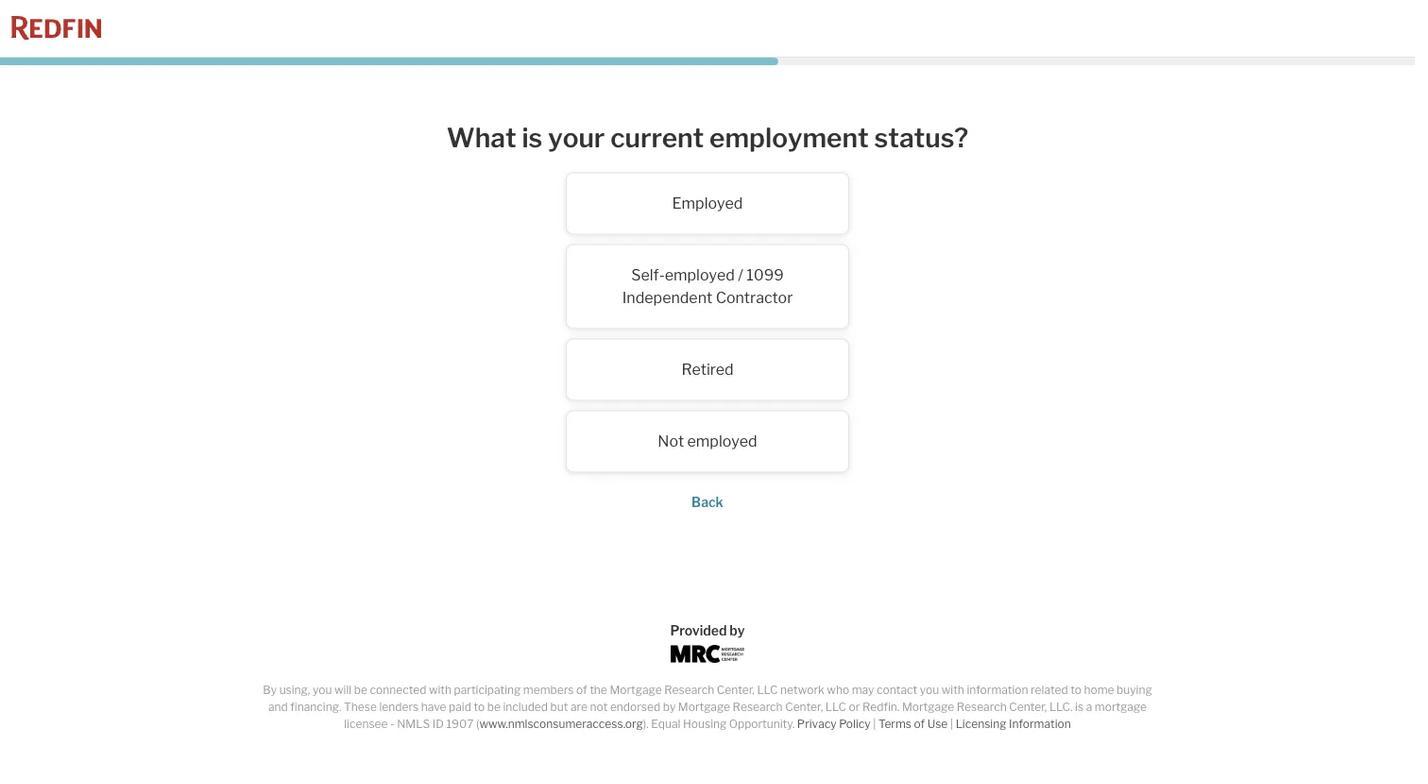 Task type: locate. For each thing, give the bounding box(es) containing it.
mortgage up endorsed
[[610, 684, 662, 697]]

center, down network
[[785, 701, 823, 714]]

you
[[313, 684, 332, 697], [920, 684, 940, 697]]

network
[[781, 684, 825, 697]]

buying
[[1117, 684, 1153, 697]]

employed for not
[[688, 432, 758, 451]]

1 horizontal spatial of
[[914, 718, 925, 731]]

with up have
[[429, 684, 452, 697]]

not employed
[[658, 432, 758, 451]]

research up opportunity.
[[733, 701, 783, 714]]

0 horizontal spatial research
[[665, 684, 715, 697]]

0 horizontal spatial of
[[577, 684, 587, 697]]

employed inside "self-employed / 1099 independent contractor"
[[665, 266, 735, 285]]

1 vertical spatial of
[[914, 718, 925, 731]]

1 horizontal spatial you
[[920, 684, 940, 697]]

0 vertical spatial to
[[1071, 684, 1082, 697]]

0 horizontal spatial llc
[[757, 684, 778, 697]]

housing
[[683, 718, 727, 731]]

1 horizontal spatial with
[[942, 684, 965, 697]]

these
[[344, 701, 377, 714]]

1 vertical spatial is
[[1076, 701, 1084, 714]]

be
[[354, 684, 368, 697], [487, 701, 501, 714]]

1 horizontal spatial mortgage
[[678, 701, 731, 714]]

(
[[476, 718, 479, 731]]

0 vertical spatial of
[[577, 684, 587, 697]]

employed up independent
[[665, 266, 735, 285]]

provided
[[670, 623, 727, 639]]

1 horizontal spatial |
[[951, 718, 954, 731]]

| right use
[[951, 718, 954, 731]]

opportunity.
[[729, 718, 795, 731]]

research up the 'housing'
[[665, 684, 715, 697]]

mortgage
[[610, 684, 662, 697], [678, 701, 731, 714], [902, 701, 955, 714]]

0 horizontal spatial center,
[[717, 684, 755, 697]]

1 vertical spatial to
[[474, 701, 485, 714]]

current
[[611, 121, 704, 154]]

self-employed / 1099 independent contractor
[[623, 266, 793, 307]]

included
[[503, 701, 548, 714]]

financing.
[[290, 701, 342, 714]]

is inside by using, you will be connected with participating members of the mortgage research center, llc network who may contact you with information related to home buying and financing. these lenders have paid to be included but are not endorsed by mortgage research center, llc or redfin. mortgage research center, llc. is a mortgage licensee - nmls id 1907 (
[[1076, 701, 1084, 714]]

your
[[548, 121, 605, 154]]

1 | from the left
[[873, 718, 876, 731]]

0 horizontal spatial by
[[663, 701, 676, 714]]

llc up privacy policy link
[[826, 701, 847, 714]]

id
[[433, 718, 444, 731]]

employed
[[665, 266, 735, 285], [688, 432, 758, 451]]

0 vertical spatial by
[[730, 623, 745, 639]]

1 horizontal spatial is
[[1076, 701, 1084, 714]]

llc
[[757, 684, 778, 697], [826, 701, 847, 714]]

home
[[1084, 684, 1115, 697]]

of left use
[[914, 718, 925, 731]]

be down participating
[[487, 701, 501, 714]]

is left a
[[1076, 701, 1084, 714]]

with up use
[[942, 684, 965, 697]]

redfin.
[[863, 701, 900, 714]]

mortgage up the 'housing'
[[678, 701, 731, 714]]

mortgage research center image
[[671, 645, 745, 663]]

back
[[692, 495, 724, 511]]

employed for self-
[[665, 266, 735, 285]]

/
[[738, 266, 744, 285]]

privacy policy link
[[797, 718, 871, 731]]

2 horizontal spatial center,
[[1010, 701, 1047, 714]]

what is your current employment status? option group
[[330, 173, 1086, 473]]

employed right not on the bottom left of the page
[[688, 432, 758, 451]]

0 horizontal spatial with
[[429, 684, 452, 697]]

center, up information
[[1010, 701, 1047, 714]]

you up financing.
[[313, 684, 332, 697]]

privacy
[[797, 718, 837, 731]]

to up llc.
[[1071, 684, 1082, 697]]

terms of use link
[[879, 718, 948, 731]]

| down redfin.
[[873, 718, 876, 731]]

research up licensing
[[957, 701, 1007, 714]]

by up mortgage research center image
[[730, 623, 745, 639]]

with
[[429, 684, 452, 697], [942, 684, 965, 697]]

1 horizontal spatial center,
[[785, 701, 823, 714]]

center, up opportunity.
[[717, 684, 755, 697]]

nmls
[[397, 718, 430, 731]]

0 vertical spatial employed
[[665, 266, 735, 285]]

mortgage up use
[[902, 701, 955, 714]]

research
[[665, 684, 715, 697], [733, 701, 783, 714], [957, 701, 1007, 714]]

|
[[873, 718, 876, 731], [951, 718, 954, 731]]

to up (
[[474, 701, 485, 714]]

endorsed
[[610, 701, 661, 714]]

retired
[[682, 361, 734, 379]]

to
[[1071, 684, 1082, 697], [474, 701, 485, 714]]

you right contact
[[920, 684, 940, 697]]

www.nmlsconsumeraccess.org
[[479, 718, 643, 731]]

by
[[730, 623, 745, 639], [663, 701, 676, 714]]

llc.
[[1050, 701, 1073, 714]]

1 horizontal spatial research
[[733, 701, 783, 714]]

of inside by using, you will be connected with participating members of the mortgage research center, llc network who may contact you with information related to home buying and financing. these lenders have paid to be included but are not endorsed by mortgage research center, llc or redfin. mortgage research center, llc. is a mortgage licensee - nmls id 1907 (
[[577, 684, 587, 697]]

mortgage
[[1095, 701, 1147, 714]]

1 vertical spatial employed
[[688, 432, 758, 451]]

llc up opportunity.
[[757, 684, 778, 697]]

0 horizontal spatial mortgage
[[610, 684, 662, 697]]

1 horizontal spatial be
[[487, 701, 501, 714]]

is left "your"
[[522, 121, 543, 154]]

0 vertical spatial is
[[522, 121, 543, 154]]

be up these
[[354, 684, 368, 697]]

using,
[[279, 684, 310, 697]]

participating
[[454, 684, 521, 697]]

0 horizontal spatial |
[[873, 718, 876, 731]]

1 vertical spatial llc
[[826, 701, 847, 714]]

by using, you will be connected with participating members of the mortgage research center, llc network who may contact you with information related to home buying and financing. these lenders have paid to be included but are not endorsed by mortgage research center, llc or redfin. mortgage research center, llc. is a mortgage licensee - nmls id 1907 (
[[263, 684, 1153, 731]]

1 vertical spatial by
[[663, 701, 676, 714]]

information
[[1009, 718, 1071, 731]]

0 horizontal spatial you
[[313, 684, 332, 697]]

0 vertical spatial be
[[354, 684, 368, 697]]

licensing
[[956, 718, 1007, 731]]

self-
[[632, 266, 665, 285]]

1 with from the left
[[429, 684, 452, 697]]

1 vertical spatial be
[[487, 701, 501, 714]]

2 | from the left
[[951, 718, 954, 731]]

2 with from the left
[[942, 684, 965, 697]]

by up equal
[[663, 701, 676, 714]]

center,
[[717, 684, 755, 697], [785, 701, 823, 714], [1010, 701, 1047, 714]]

is
[[522, 121, 543, 154], [1076, 701, 1084, 714]]

by inside by using, you will be connected with participating members of the mortgage research center, llc network who may contact you with information related to home buying and financing. these lenders have paid to be included but are not endorsed by mortgage research center, llc or redfin. mortgage research center, llc. is a mortgage licensee - nmls id 1907 (
[[663, 701, 676, 714]]

of
[[577, 684, 587, 697], [914, 718, 925, 731]]

but
[[551, 701, 568, 714]]

of left the
[[577, 684, 587, 697]]

employed
[[672, 194, 743, 213]]

or
[[849, 701, 860, 714]]



Task type: vqa. For each thing, say whether or not it's contained in the screenshot.
16 years older to the top
no



Task type: describe. For each thing, give the bounding box(es) containing it.
provided by
[[670, 623, 745, 639]]

independent
[[623, 289, 713, 307]]

0 horizontal spatial to
[[474, 701, 485, 714]]

of for terms
[[914, 718, 925, 731]]

what
[[447, 121, 517, 154]]

1907
[[446, 718, 474, 731]]

back button
[[692, 495, 724, 511]]

1 horizontal spatial llc
[[826, 701, 847, 714]]

the
[[590, 684, 608, 697]]

contractor
[[716, 289, 793, 307]]

0 vertical spatial llc
[[757, 684, 778, 697]]

may
[[852, 684, 875, 697]]

paid
[[449, 701, 471, 714]]

1 you from the left
[[313, 684, 332, 697]]

use
[[928, 718, 948, 731]]

policy
[[839, 718, 871, 731]]

who
[[827, 684, 850, 697]]

0 horizontal spatial be
[[354, 684, 368, 697]]

and
[[268, 701, 288, 714]]

2 horizontal spatial research
[[957, 701, 1007, 714]]

www.nmlsconsumeraccess.org link
[[479, 718, 643, 731]]

1 horizontal spatial to
[[1071, 684, 1082, 697]]

lenders
[[379, 701, 419, 714]]

equal
[[651, 718, 681, 731]]

not
[[658, 432, 684, 451]]

a
[[1086, 701, 1093, 714]]

1 horizontal spatial by
[[730, 623, 745, 639]]

connected
[[370, 684, 427, 697]]

information
[[967, 684, 1029, 697]]

will
[[335, 684, 352, 697]]

1099
[[747, 266, 784, 285]]

employment status?
[[710, 121, 969, 154]]

terms
[[879, 718, 912, 731]]

2 you from the left
[[920, 684, 940, 697]]

contact
[[877, 684, 918, 697]]

-
[[390, 718, 395, 731]]

have
[[421, 701, 447, 714]]

2 horizontal spatial mortgage
[[902, 701, 955, 714]]

related
[[1031, 684, 1069, 697]]

by
[[263, 684, 277, 697]]

licensing information link
[[956, 718, 1071, 731]]

licensee
[[344, 718, 388, 731]]

of for members
[[577, 684, 587, 697]]

www.nmlsconsumeraccess.org ). equal housing opportunity. privacy policy | terms of use | licensing information
[[479, 718, 1071, 731]]

).
[[643, 718, 649, 731]]

not
[[590, 701, 608, 714]]

0 horizontal spatial is
[[522, 121, 543, 154]]

what is your current employment status?
[[447, 121, 969, 154]]

members
[[523, 684, 574, 697]]

are
[[571, 701, 588, 714]]



